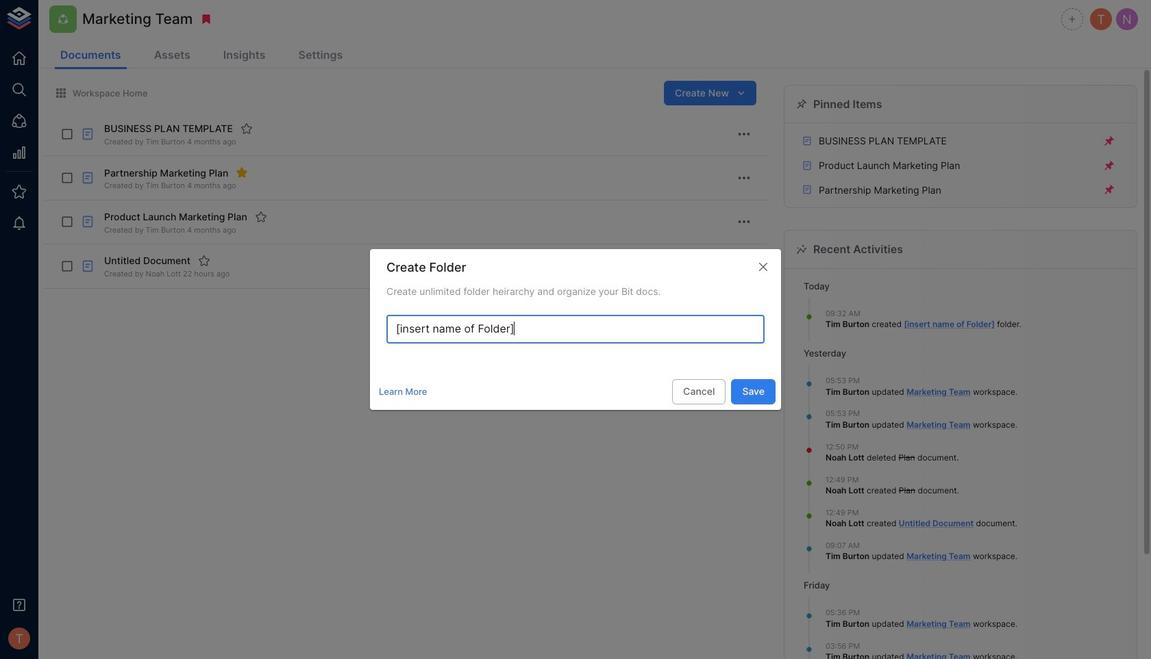 Task type: describe. For each thing, give the bounding box(es) containing it.
remove favorite image
[[236, 167, 248, 179]]

1 unpin image from the top
[[1103, 135, 1116, 147]]

favorite image
[[240, 123, 253, 135]]



Task type: vqa. For each thing, say whether or not it's contained in the screenshot.
Untitled Document ago
no



Task type: locate. For each thing, give the bounding box(es) containing it.
0 horizontal spatial favorite image
[[198, 255, 210, 267]]

0 vertical spatial favorite image
[[255, 211, 267, 223]]

unpin image
[[1103, 160, 1116, 172]]

1 vertical spatial favorite image
[[198, 255, 210, 267]]

0 vertical spatial unpin image
[[1103, 135, 1116, 147]]

1 vertical spatial unpin image
[[1103, 184, 1116, 196]]

dialog
[[370, 250, 781, 410]]

unpin image
[[1103, 135, 1116, 147], [1103, 184, 1116, 196]]

favorite image
[[255, 211, 267, 223], [198, 255, 210, 267]]

2 unpin image from the top
[[1103, 184, 1116, 196]]

remove bookmark image
[[200, 13, 213, 25]]

unpin image down unpin icon
[[1103, 184, 1116, 196]]

1 horizontal spatial favorite image
[[255, 211, 267, 223]]

unpin image up unpin icon
[[1103, 135, 1116, 147]]

Folder Title text field
[[387, 315, 765, 344]]



